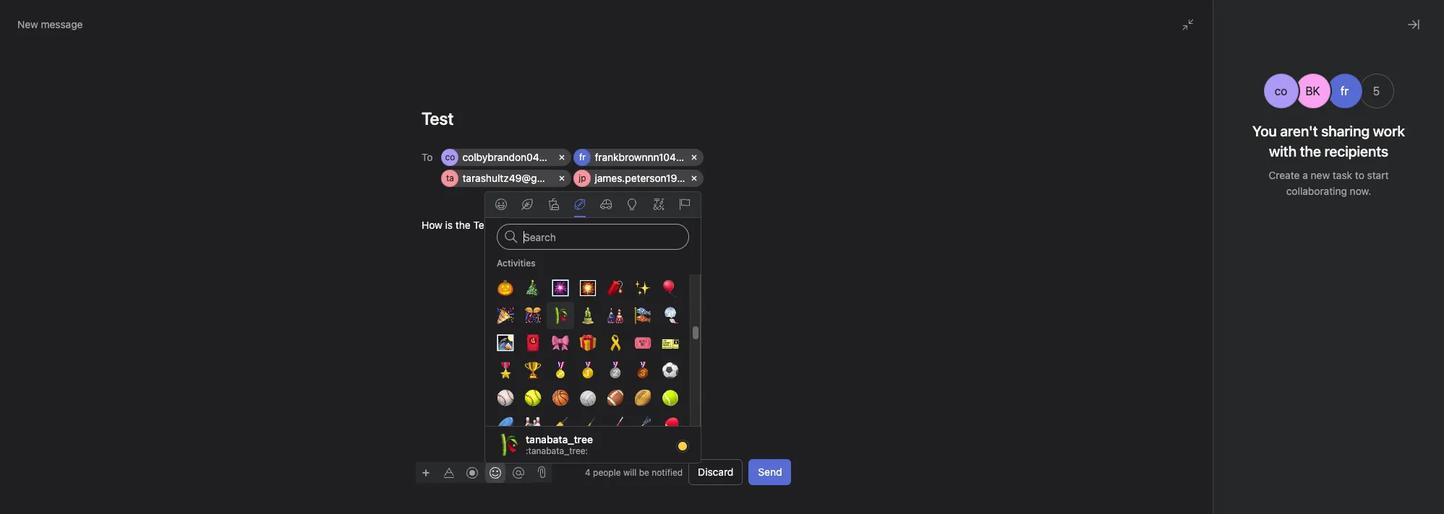 Task type: locate. For each thing, give the bounding box(es) containing it.
a
[[1303, 169, 1308, 182]]

🧨 image
[[606, 280, 624, 297]]

1 vertical spatial row
[[1091, 234, 1395, 276]]

tarashultz49@gmail.com inside dialog
[[1112, 257, 1228, 270]]

free
[[1181, 7, 1199, 17]]

fr inside cell
[[579, 152, 585, 163]]

fr down share button
[[1341, 85, 1349, 98]]

🎗️ image
[[606, 335, 624, 352]]

co down 8
[[1275, 85, 1288, 98]]

1 vertical spatial colbybrandon04@gmail.com cell
[[1091, 234, 1246, 252]]

notified
[[652, 468, 683, 478]]

Add subject text field
[[404, 107, 809, 130], [1054, 201, 1415, 221]]

🥇 image
[[579, 362, 596, 380]]

list box
[[552, 6, 899, 29]]

0 vertical spatial project
[[495, 219, 528, 231]]

add subject text field for colbybrandon04@gmail.com
[[1054, 201, 1415, 221]]

&
[[828, 237, 838, 254]]

colbybrandon04@gmail.com cell
[[441, 149, 596, 166], [1091, 234, 1246, 252]]

1 horizontal spatial tarashultz49@gmail.com
[[1112, 257, 1228, 270]]

add subject text field down create
[[1054, 201, 1415, 221]]

left
[[1204, 17, 1217, 27]]

1 horizontal spatial colbybrandon04@gmail.com
[[1112, 237, 1246, 249]]

0 vertical spatial tarashultz49@gmail.com
[[462, 172, 579, 184]]

dialog
[[1054, 157, 1415, 515]]

colbybrandon04@gmail.com inside dialog
[[1112, 237, 1246, 249]]

1 vertical spatial cell
[[1223, 255, 1354, 273]]

0 vertical spatial will
[[780, 257, 801, 274]]

0 vertical spatial colbybrandon04@gmail.com cell
[[441, 149, 596, 166]]

project
[[495, 219, 528, 231], [731, 257, 777, 274]]

0 vertical spatial to
[[1355, 169, 1365, 182]]

0 horizontal spatial row
[[441, 149, 789, 191]]

new
[[1311, 169, 1330, 182]]

new message
[[17, 18, 83, 30]]

colbybrandon04@gmail.com cell for 1st cell from the top
[[1091, 234, 1246, 252]]

tarashultz49@gmail.com cell
[[441, 170, 579, 187], [1091, 255, 1228, 273]]

at mention image
[[512, 468, 524, 479]]

1 vertical spatial will
[[623, 468, 637, 478]]

🎎 image
[[606, 307, 624, 325]]

james.peterson1902@gmail.com cell
[[574, 170, 746, 187]]

appear here.
[[805, 257, 887, 274]]

2 vertical spatial fr
[[579, 152, 585, 163]]

1 horizontal spatial row
[[1091, 234, 1395, 276]]

1 horizontal spatial will
[[780, 257, 801, 274]]

colbybrandon04@gmail.com cell inside dialog
[[1091, 234, 1246, 252]]

🏆 image
[[524, 362, 541, 380]]

🏀 image
[[552, 390, 569, 407]]

🏑 image
[[579, 417, 596, 435]]

🥈 image
[[606, 362, 624, 380]]

0 horizontal spatial bk
[[1219, 66, 1231, 77]]

🏉 image
[[634, 390, 651, 407]]

bk down share button
[[1306, 85, 1321, 98]]

colbybrandon04@gmail.com cell for frankbrownnn104@gmail.com cell
[[441, 149, 596, 166]]

collaborating
[[1287, 185, 1347, 197]]

cell
[[1223, 234, 1354, 252], [1223, 255, 1354, 273]]

2 horizontal spatial fr
[[1341, 85, 1349, 98]]

fr
[[1265, 66, 1272, 77], [1341, 85, 1349, 98], [579, 152, 585, 163]]

1 vertical spatial to
[[774, 237, 787, 254]]

0 vertical spatial co
[[1275, 85, 1288, 98]]

bk
[[1219, 66, 1231, 77], [1306, 85, 1321, 98]]

bk left 8
[[1219, 66, 1231, 77]]

james.peterson1902@gmail.com
[[595, 172, 746, 184]]

Search field
[[497, 224, 689, 250]]

1 horizontal spatial co
[[1275, 85, 1288, 98]]

🎖️ image
[[497, 362, 514, 380]]

tasks
[[790, 237, 825, 254]]

0 vertical spatial add subject text field
[[404, 107, 809, 130]]

4 people will be notified
[[585, 468, 683, 478]]

option
[[546, 302, 574, 330]]

will inside all attachments to tasks & messages in this project will appear here.
[[780, 257, 801, 274]]

1 horizontal spatial fr
[[1265, 66, 1272, 77]]

row
[[441, 149, 789, 191], [1091, 234, 1395, 276]]

insert an object image
[[421, 469, 430, 478]]

1 vertical spatial colbybrandon04@gmail.com
[[1112, 237, 1246, 249]]

will
[[780, 257, 801, 274], [623, 468, 637, 478]]

1 vertical spatial add subject text field
[[1054, 201, 1415, 221]]

to left minimize image
[[1355, 169, 1365, 182]]

1 vertical spatial bk
[[1306, 85, 1321, 98]]

🎟️ image
[[634, 335, 651, 352]]

will left "be"
[[623, 468, 637, 478]]

🏈 image
[[606, 390, 624, 407]]

add subject text field up frankbrownnn104@gmail.com cell
[[404, 107, 809, 130]]

dialog containing colbybrandon04@gmail.com
[[1054, 157, 1415, 515]]

0 vertical spatial tarashultz49@gmail.com cell
[[441, 170, 579, 187]]

send button
[[749, 460, 792, 486]]

create a new task to start collaborating now.
[[1269, 169, 1389, 197]]

to inside all attachments to tasks & messages in this project will appear here.
[[774, 237, 787, 254]]

to left tasks
[[774, 237, 787, 254]]

days
[[1182, 17, 1201, 27]]

🥎 image
[[524, 390, 541, 407]]

🎋 image
[[552, 307, 569, 325], [497, 434, 520, 457]]

🏓 image
[[661, 417, 679, 435]]

🎆 image
[[552, 280, 569, 297]]

🎈 image
[[661, 280, 679, 297]]

0 vertical spatial fr
[[1265, 66, 1272, 77]]

emoji image
[[489, 468, 501, 479]]

1 horizontal spatial to
[[1355, 169, 1365, 182]]

will down tasks
[[780, 257, 801, 274]]

⚽ image
[[661, 362, 679, 380]]

discard
[[698, 467, 734, 479]]

to
[[1355, 169, 1365, 182], [774, 237, 787, 254]]

attachments
[[688, 237, 770, 254]]

🎋 image up at mention image
[[497, 434, 520, 457]]

0 horizontal spatial colbybrandon04@gmail.com cell
[[441, 149, 596, 166]]

🎇 image
[[579, 280, 596, 297]]

colbybrandon04@gmail.com
[[462, 151, 596, 163], [1112, 237, 1246, 249]]

send
[[758, 467, 782, 479]]

tanabata_tree :tanabata_tree:
[[526, 434, 593, 457]]

0 vertical spatial bk
[[1219, 66, 1231, 77]]

to
[[421, 151, 433, 163]]

🏐 image
[[579, 390, 596, 407]]

0 horizontal spatial add subject text field
[[404, 107, 809, 130]]

🎋 image up 🎀 image
[[552, 307, 569, 325]]

how is the test project going?
[[421, 219, 562, 231]]

co
[[1275, 85, 1288, 98], [445, 152, 455, 163]]

4
[[585, 468, 591, 478]]

1 horizontal spatial colbybrandon04@gmail.com cell
[[1091, 234, 1246, 252]]

🎄 image
[[524, 280, 541, 297]]

1 vertical spatial co
[[445, 152, 455, 163]]

is
[[445, 219, 452, 231]]

the recipients
[[1300, 143, 1389, 160]]

message
[[41, 18, 83, 30]]

going?
[[531, 219, 562, 231]]

co up "ta"
[[445, 152, 455, 163]]

formatting image
[[443, 468, 455, 479]]

26
[[1169, 17, 1180, 27]]

tarashultz49@gmail.com cell for topmost row
[[441, 170, 579, 187]]

1 horizontal spatial bk
[[1306, 85, 1321, 98]]

1 horizontal spatial add subject text field
[[1054, 201, 1415, 221]]

fr up jp
[[579, 152, 585, 163]]

fr left 8
[[1265, 66, 1272, 77]]

0 vertical spatial 🎋 image
[[552, 307, 569, 325]]

🎉 image
[[497, 307, 514, 325]]

🏏 image
[[552, 417, 569, 435]]

0 vertical spatial colbybrandon04@gmail.com
[[462, 151, 596, 163]]

messages
[[841, 237, 907, 254]]

1 horizontal spatial tarashultz49@gmail.com cell
[[1091, 255, 1228, 273]]

toolbar
[[416, 463, 531, 484]]

minimize image
[[1365, 167, 1376, 179]]

1 vertical spatial tarashultz49@gmail.com cell
[[1091, 255, 1228, 273]]

0 horizontal spatial to
[[774, 237, 787, 254]]

share
[[1317, 66, 1340, 77]]

project right test
[[495, 219, 528, 231]]

0 horizontal spatial co
[[445, 152, 455, 163]]

2 cell from the top
[[1223, 255, 1354, 273]]

all
[[668, 237, 685, 254]]

1 horizontal spatial project
[[731, 257, 777, 274]]

1 vertical spatial 🎋 image
[[497, 434, 520, 457]]

0 horizontal spatial will
[[623, 468, 637, 478]]

1 vertical spatial tarashultz49@gmail.com
[[1112, 257, 1228, 270]]

tarashultz49@gmail.com
[[462, 172, 579, 184], [1112, 257, 1228, 270]]

🎳 image
[[524, 417, 541, 435]]

0 vertical spatial cell
[[1223, 234, 1354, 252]]

aren't
[[1280, 123, 1318, 140]]

0 horizontal spatial tarashultz49@gmail.com cell
[[441, 170, 579, 187]]

🎀 image
[[552, 335, 569, 352]]

project down the attachments
[[731, 257, 777, 274]]

0 horizontal spatial fr
[[579, 152, 585, 163]]

1 vertical spatial project
[[731, 257, 777, 274]]



Task type: describe. For each thing, give the bounding box(es) containing it.
activities
[[497, 258, 536, 269]]

with
[[1269, 143, 1297, 160]]

create
[[1269, 169, 1300, 182]]

record a video image
[[466, 468, 478, 479]]

minimize image
[[1183, 19, 1194, 30]]

be
[[639, 468, 649, 478]]

work
[[1373, 123, 1405, 140]]

1 vertical spatial fr
[[1341, 85, 1349, 98]]

discard button
[[689, 460, 743, 486]]

the
[[455, 219, 470, 231]]

add subject text field for to
[[404, 107, 809, 130]]

🧧 image
[[524, 335, 541, 352]]

start
[[1367, 169, 1389, 182]]

this
[[926, 237, 949, 254]]

tarashultz49@gmail.com cell for row in dialog
[[1091, 255, 1228, 273]]

expand popout to full screen image
[[1342, 167, 1353, 179]]

0 horizontal spatial tarashultz49@gmail.com
[[462, 172, 579, 184]]

🎐 image
[[661, 307, 679, 325]]

🎑 image
[[497, 335, 514, 352]]

tanabata_tree
[[526, 434, 593, 446]]

🏅 image
[[552, 362, 569, 380]]

now.
[[1350, 185, 1372, 197]]

1 cell from the top
[[1223, 234, 1354, 252]]

🎫 image
[[661, 335, 679, 352]]

hide sidebar image
[[19, 12, 30, 23]]

co inside cell
[[445, 152, 455, 163]]

🏒 image
[[606, 417, 624, 435]]

trial
[[1202, 7, 1217, 17]]

🎍 image
[[579, 307, 596, 325]]

🎾 image
[[661, 390, 679, 407]]

test
[[473, 219, 493, 231]]

frankbrownnn104@gmail.com cell
[[574, 149, 733, 166]]

how
[[421, 219, 442, 231]]

you
[[1253, 123, 1277, 140]]

0 horizontal spatial project
[[495, 219, 528, 231]]

0 horizontal spatial 🎋 image
[[497, 434, 520, 457]]

🎏 image
[[634, 307, 651, 325]]

🥉 image
[[634, 362, 651, 380]]

0 horizontal spatial colbybrandon04@gmail.com
[[462, 151, 596, 163]]

close image
[[1408, 19, 1420, 30]]

all attachments to tasks & messages in this project will appear here.
[[668, 237, 949, 274]]

8
[[1280, 66, 1286, 77]]

:tanabata_tree:
[[526, 446, 588, 457]]

5
[[1373, 85, 1380, 98]]

you aren't sharing work with the recipients
[[1253, 123, 1405, 160]]

jp
[[579, 173, 586, 184]]

🎊 image
[[524, 307, 541, 325]]

sharing
[[1322, 123, 1370, 140]]

task
[[1333, 169, 1353, 182]]

ta
[[446, 173, 454, 184]]

1 horizontal spatial 🎋 image
[[552, 307, 569, 325]]

project inside all attachments to tasks & messages in this project will appear here.
[[731, 257, 777, 274]]

⚾ image
[[497, 390, 514, 407]]

people
[[593, 468, 621, 478]]

new
[[17, 18, 38, 30]]

🎁 image
[[579, 335, 596, 352]]

0 vertical spatial row
[[441, 149, 789, 191]]

🥏 image
[[497, 417, 514, 435]]

share button
[[1299, 61, 1347, 82]]

frankbrownnn104@gmail.com
[[595, 151, 733, 163]]

free trial 26 days left
[[1169, 7, 1217, 27]]

✨ image
[[634, 280, 651, 297]]

in
[[911, 237, 922, 254]]

row inside dialog
[[1091, 234, 1395, 276]]

🎃 image
[[497, 280, 514, 297]]

to inside create a new task to start collaborating now.
[[1355, 169, 1365, 182]]

🥍 image
[[634, 417, 651, 435]]



Task type: vqa. For each thing, say whether or not it's contained in the screenshot.
info
no



